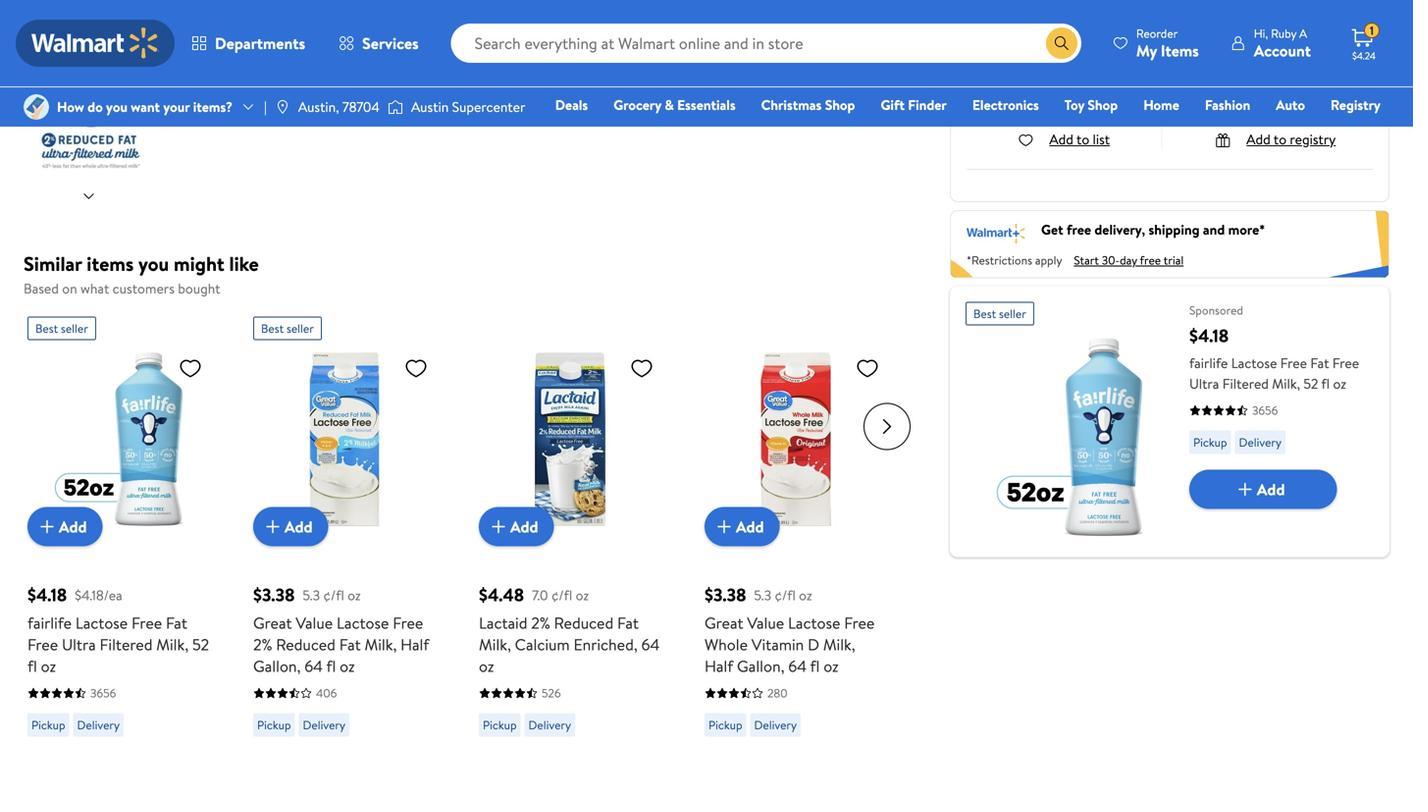 Task type: describe. For each thing, give the bounding box(es) containing it.
christmas shop link
[[753, 94, 864, 115]]

reorder
[[1137, 25, 1178, 42]]

milk, inside the $3.38 5.3 ¢/fl oz great value lactose free 2% reduced fat milk, half gallon, 64 fl oz
[[365, 634, 397, 655]]

services button
[[322, 20, 435, 67]]

5.3 for reduced
[[303, 585, 320, 604]]

free inside the $3.38 5.3 ¢/fl oz great value lactose free 2% reduced fat milk, half gallon, 64 fl oz
[[393, 612, 423, 634]]

items
[[87, 250, 134, 277]]

add to cart image for lactaid 2% reduced fat milk, calcium enriched, 64 oz image
[[487, 515, 510, 538]]

5.3 for vitamin
[[754, 585, 772, 604]]

64 inside $4.48 7.0 ¢/fl oz lactaid 2% reduced fat milk, calcium enriched, 64 oz
[[642, 634, 660, 655]]

value for vitamin
[[747, 612, 785, 634]]

seller for $4.18
[[61, 320, 88, 337]]

milk, inside sponsored $4.18 fairlife lactose free fat free ultra filtered milk, 52 fl oz
[[1273, 374, 1301, 393]]

0 horizontal spatial 3656
[[90, 685, 116, 701]]

shop for christmas shop
[[825, 95, 855, 114]]

deals
[[555, 95, 588, 114]]

registry link
[[1322, 94, 1390, 115]]

your
[[163, 97, 190, 116]]

64 for vitamin
[[789, 655, 807, 677]]

delivery up ebt "image"
[[967, 14, 1016, 33]]

account
[[1254, 40, 1312, 61]]

pickup inside "$4.18" group
[[1194, 434, 1228, 451]]

christmas
[[761, 95, 822, 114]]

christmas shop
[[761, 95, 855, 114]]

add to cart image for add button corresponding to great value lactose free whole vitamin d milk, half gallon, 64 fl oz "image"
[[713, 515, 736, 538]]

walmart plus image
[[967, 220, 1026, 244]]

to for list
[[1077, 129, 1090, 148]]

grocery & essentials
[[614, 95, 736, 114]]

Search search field
[[451, 24, 1082, 63]]

services
[[362, 32, 419, 54]]

add to favorites list, great value lactose free whole vitamin d milk, half gallon, 64 fl oz image
[[856, 356, 880, 380]]

get
[[1042, 220, 1064, 239]]

add to cart image for add button within "$4.18" group
[[1234, 478, 1257, 501]]

registry
[[1290, 129, 1336, 148]]

delivery down the 406
[[303, 717, 346, 733]]

grocery
[[614, 95, 662, 114]]

seller for $3.38
[[287, 320, 314, 337]]

add to cart image for great value lactose free 2% reduced fat milk, half gallon, 64 fl oz image
[[261, 515, 285, 538]]

add button for great value lactose free 2% reduced fat milk, half gallon, 64 fl oz image
[[253, 507, 328, 546]]

$4.18 $4.18/ea fairlife lactose free fat free ultra filtered milk, 52 fl oz
[[27, 583, 209, 677]]

departments
[[215, 32, 305, 54]]

more*
[[1229, 220, 1266, 239]]

Walmart Site-Wide search field
[[451, 24, 1082, 63]]

406
[[316, 685, 337, 701]]

like
[[229, 250, 259, 277]]

add for add button for great value lactose free 2% reduced fat milk, half gallon, 64 fl oz image
[[285, 516, 313, 537]]

whole
[[705, 634, 748, 655]]

$4.18 group
[[950, 286, 1390, 557]]

fairlife lactose free 2% reduced fat ultra filtered milk, 52 fl oz image
[[226, 0, 855, 129]]

milk, inside $3.38 5.3 ¢/fl oz great value lactose free whole vitamin d milk, half gallon, 64 fl oz
[[823, 634, 856, 655]]

one debit link
[[1222, 122, 1306, 143]]

 image for how do you want your items?
[[24, 94, 49, 120]]

filtered for $4.18
[[1223, 374, 1269, 393]]

items
[[1161, 40, 1199, 61]]

registry
[[1331, 95, 1381, 114]]

add to favorites list, fairlife lactose free fat free ultra filtered milk, 52 fl oz image
[[179, 356, 202, 380]]

shop for toy shop
[[1088, 95, 1118, 114]]

lactaid
[[479, 612, 528, 634]]

get free delivery, shipping and more*
[[1042, 220, 1266, 239]]

add for add button associated with lactaid 2% reduced fat milk, calcium enriched, 64 oz image
[[510, 516, 539, 537]]

milk, inside $4.48 7.0 ¢/fl oz lactaid 2% reduced fat milk, calcium enriched, 64 oz
[[479, 634, 511, 655]]

one
[[1231, 123, 1260, 142]]

0 horizontal spatial free
[[1067, 220, 1092, 239]]

gift finder
[[881, 95, 947, 114]]

fairlife lactose free 2% reduced fat ultra filtered milk, 52 fl oz - image 5 of 12 image
[[33, 56, 148, 171]]

lactose inside $3.38 5.3 ¢/fl oz great value lactose free whole vitamin d milk, half gallon, 64 fl oz
[[788, 612, 841, 634]]

delivery to austin, 78704
[[967, 14, 1124, 33]]

$4.48 7.0 ¢/fl oz lactaid 2% reduced fat milk, calcium enriched, 64 oz
[[479, 583, 660, 677]]

half for vitamin
[[705, 655, 734, 677]]

$4.18 inside sponsored $4.18 fairlife lactose free fat free ultra filtered milk, 52 fl oz
[[1190, 324, 1229, 348]]

hi,
[[1254, 25, 1269, 42]]

enriched,
[[574, 634, 638, 655]]

delivery down 280
[[754, 717, 797, 733]]

7.0
[[532, 585, 548, 604]]

auto link
[[1268, 94, 1314, 115]]

526
[[542, 685, 561, 701]]

apply
[[1035, 252, 1063, 269]]

supercenter
[[452, 97, 526, 116]]

$4.18/ea
[[75, 585, 122, 604]]

a
[[1300, 25, 1308, 42]]

reduced inside the $3.38 5.3 ¢/fl oz great value lactose free 2% reduced fat milk, half gallon, 64 fl oz
[[276, 634, 336, 655]]

gallon, for reduced
[[253, 655, 301, 677]]

electronics
[[973, 95, 1039, 114]]

sponsored
[[1190, 302, 1244, 319]]

on
[[62, 279, 77, 298]]

ruby
[[1271, 25, 1297, 42]]

*restrictions
[[967, 252, 1033, 269]]

lactose inside the $3.38 5.3 ¢/fl oz great value lactose free 2% reduced fat milk, half gallon, 64 fl oz
[[337, 612, 389, 634]]

fl inside sponsored $4.18 fairlife lactose free fat free ultra filtered milk, 52 fl oz
[[1322, 374, 1330, 393]]

grocery & essentials link
[[605, 94, 745, 115]]

reorder my items
[[1137, 25, 1199, 61]]

similar items you might like based on what customers bought
[[24, 250, 259, 298]]

hi, ruby a account
[[1254, 25, 1312, 61]]

add to cart image for add button associated with the leftmost fairlife lactose free fat free ultra filtered milk, 52 fl oz image
[[35, 515, 59, 538]]

departments button
[[175, 20, 322, 67]]

you for might
[[138, 250, 169, 277]]

registry one debit
[[1231, 95, 1381, 142]]

toy shop link
[[1056, 94, 1127, 115]]

electronics link
[[964, 94, 1048, 115]]

you for want
[[106, 97, 128, 116]]

bought
[[178, 279, 220, 298]]

fairlife lactose free 2% reduced fat ultra filtered milk, 52 fl oz - image 4 of 12 image
[[33, 0, 148, 44]]

ebt
[[1004, 74, 1028, 93]]

$3.38 for 2%
[[253, 583, 295, 607]]

add button for the leftmost fairlife lactose free fat free ultra filtered milk, 52 fl oz image
[[27, 507, 103, 546]]

$4.48
[[479, 583, 524, 607]]

gift finder link
[[872, 94, 956, 115]]

might
[[174, 250, 225, 277]]

0 vertical spatial 78704
[[1086, 14, 1124, 33]]

and
[[1203, 220, 1225, 239]]

fl inside the $3.38 5.3 ¢/fl oz great value lactose free 2% reduced fat milk, half gallon, 64 fl oz
[[326, 655, 336, 677]]

toy
[[1065, 95, 1085, 114]]

list
[[1093, 129, 1110, 148]]

start 30-day free trial
[[1074, 252, 1184, 269]]

sponsored $4.18 fairlife lactose free fat free ultra filtered milk, 52 fl oz
[[1190, 302, 1360, 393]]

my
[[1137, 40, 1157, 61]]

$3.38 5.3 ¢/fl oz great value lactose free 2% reduced fat milk, half gallon, 64 fl oz
[[253, 583, 429, 677]]

lactose inside sponsored $4.18 fairlife lactose free fat free ultra filtered milk, 52 fl oz
[[1232, 353, 1278, 373]]

walmart+
[[1323, 123, 1381, 142]]

fat inside the $3.38 5.3 ¢/fl oz great value lactose free 2% reduced fat milk, half gallon, 64 fl oz
[[339, 634, 361, 655]]

finder
[[908, 95, 947, 114]]

want
[[131, 97, 160, 116]]

d
[[808, 634, 820, 655]]

walmart image
[[31, 27, 159, 59]]

austin
[[411, 97, 449, 116]]



Task type: vqa. For each thing, say whether or not it's contained in the screenshot.
ADD TO FAVORITES LIST, POKEMON PIKACHU HEADPHONES FOR KIDS WITH BUILT IN VOLUME LIMITING FEATURE FOR KID FRIENDLY SAFE LISTENING icon
no



Task type: locate. For each thing, give the bounding box(es) containing it.
3656 inside "$4.18" group
[[1253, 402, 1279, 419]]

reduced
[[554, 612, 614, 634], [276, 634, 336, 655]]

2 horizontal spatial ¢/fl
[[775, 585, 796, 604]]

fat inside sponsored $4.18 fairlife lactose free fat free ultra filtered milk, 52 fl oz
[[1311, 353, 1330, 373]]

64 left d
[[789, 655, 807, 677]]

reduced inside $4.48 7.0 ¢/fl oz lactaid 2% reduced fat milk, calcium enriched, 64 oz
[[554, 612, 614, 634]]

0 horizontal spatial you
[[106, 97, 128, 116]]

half inside $3.38 5.3 ¢/fl oz great value lactose free whole vitamin d milk, half gallon, 64 fl oz
[[705, 655, 734, 677]]

64 up the 406
[[305, 655, 323, 677]]

seller inside "$4.18" group
[[999, 305, 1027, 322]]

deals link
[[547, 94, 597, 115]]

1 horizontal spatial best seller
[[261, 320, 314, 337]]

5.3 inside the $3.38 5.3 ¢/fl oz great value lactose free 2% reduced fat milk, half gallon, 64 fl oz
[[303, 585, 320, 604]]

half inside the $3.38 5.3 ¢/fl oz great value lactose free 2% reduced fat milk, half gallon, 64 fl oz
[[401, 634, 429, 655]]

great value lactose free 2% reduced fat milk, half gallon, 64 fl oz image
[[253, 348, 436, 531]]

1 horizontal spatial best
[[261, 320, 284, 337]]

ultra down '$4.18/ea' on the left bottom of the page
[[62, 634, 96, 655]]

delivery
[[967, 14, 1016, 33], [1239, 434, 1282, 451], [77, 717, 120, 733], [303, 717, 346, 733], [529, 717, 571, 733], [754, 717, 797, 733]]

2 horizontal spatial best seller
[[974, 305, 1027, 322]]

free right get
[[1067, 220, 1092, 239]]

1 horizontal spatial ¢/fl
[[552, 585, 573, 604]]

austin, 78704 button
[[1040, 14, 1124, 33]]

3 ¢/fl from the left
[[775, 585, 796, 604]]

fairlife inside $4.18 $4.18/ea fairlife lactose free fat free ultra filtered milk, 52 fl oz
[[27, 612, 72, 634]]

1 vertical spatial austin,
[[298, 97, 339, 116]]

oz inside $4.18 $4.18/ea fairlife lactose free fat free ultra filtered milk, 52 fl oz
[[41, 655, 56, 677]]

toy shop
[[1065, 95, 1118, 114]]

0 horizontal spatial fairlife
[[27, 612, 72, 634]]

to for registry
[[1274, 129, 1287, 148]]

2 gallon, from the left
[[737, 655, 785, 677]]

4 product group from the left
[[705, 309, 887, 745]]

0 horizontal spatial 2%
[[253, 634, 272, 655]]

oz inside sponsored $4.18 fairlife lactose free fat free ultra filtered milk, 52 fl oz
[[1334, 374, 1347, 393]]

home link
[[1135, 94, 1189, 115]]

fairlife for $4.18/ea
[[27, 612, 72, 634]]

debit
[[1264, 123, 1297, 142]]

fashion link
[[1197, 94, 1260, 115]]

1 horizontal spatial reduced
[[554, 612, 614, 634]]

product group
[[27, 309, 210, 745], [253, 309, 436, 745], [479, 309, 662, 745], [705, 309, 887, 745]]

2 horizontal spatial to
[[1274, 129, 1287, 148]]

1 horizontal spatial filtered
[[1223, 374, 1269, 393]]

1 horizontal spatial fairlife lactose free fat free ultra filtered milk, 52 fl oz image
[[966, 333, 1174, 541]]

0 vertical spatial free
[[1067, 220, 1092, 239]]

great
[[253, 612, 292, 634], [705, 612, 744, 634]]

1 vertical spatial 3656
[[90, 685, 116, 701]]

0 vertical spatial $4.18
[[1190, 324, 1229, 348]]

similar
[[24, 250, 82, 277]]

delivery inside "$4.18" group
[[1239, 434, 1282, 451]]

austin, up search icon
[[1040, 14, 1082, 33]]

*restrictions apply
[[967, 252, 1063, 269]]

add to cart image
[[1234, 478, 1257, 501], [35, 515, 59, 538], [713, 515, 736, 538]]

¢/fl for $3.38
[[775, 585, 796, 604]]

trial
[[1164, 252, 1184, 269]]

1 horizontal spatial add to cart image
[[487, 515, 510, 538]]

1 horizontal spatial ultra
[[1190, 374, 1220, 393]]

great value lactose free whole vitamin d milk, half gallon, 64 fl oz image
[[705, 348, 887, 531]]

1 vertical spatial filtered
[[100, 634, 153, 655]]

1 horizontal spatial 52
[[1304, 374, 1319, 393]]

reduced up 526
[[554, 612, 614, 634]]

64 inside $3.38 5.3 ¢/fl oz great value lactose free whole vitamin d milk, half gallon, 64 fl oz
[[789, 655, 807, 677]]

next slide for similar items you might like list image
[[864, 403, 911, 450]]

52 for $4.18/ea
[[192, 634, 209, 655]]

oz
[[1334, 374, 1347, 393], [348, 585, 361, 604], [576, 585, 589, 604], [799, 585, 813, 604], [41, 655, 56, 677], [340, 655, 355, 677], [479, 655, 494, 677], [824, 655, 839, 677]]

0 horizontal spatial value
[[296, 612, 333, 634]]

home
[[1144, 95, 1180, 114]]

great for 2%
[[253, 612, 292, 634]]

value inside the $3.38 5.3 ¢/fl oz great value lactose free 2% reduced fat milk, half gallon, 64 fl oz
[[296, 612, 333, 634]]

0 horizontal spatial 78704
[[342, 97, 380, 116]]

milk, inside $4.18 $4.18/ea fairlife lactose free fat free ultra filtered milk, 52 fl oz
[[156, 634, 189, 655]]

items?
[[193, 97, 233, 116]]

3 product group from the left
[[479, 309, 662, 745]]

 image left how
[[24, 94, 49, 120]]

0 horizontal spatial gallon,
[[253, 655, 301, 677]]

gallon, inside $3.38 5.3 ¢/fl oz great value lactose free whole vitamin d milk, half gallon, 64 fl oz
[[737, 655, 785, 677]]

 image
[[388, 97, 403, 117]]

value left d
[[747, 612, 785, 634]]

2 horizontal spatial 64
[[789, 655, 807, 677]]

gallon,
[[253, 655, 301, 677], [737, 655, 785, 677]]

product group containing $4.18
[[27, 309, 210, 745]]

add to cart image inside "$4.18" group
[[1234, 478, 1257, 501]]

2 product group from the left
[[253, 309, 436, 745]]

calcium
[[515, 634, 570, 655]]

delivery,
[[1095, 220, 1146, 239]]

half for reduced
[[401, 634, 429, 655]]

walmart+ link
[[1314, 122, 1390, 143]]

you up customers on the left
[[138, 250, 169, 277]]

seller
[[999, 305, 1027, 322], [61, 320, 88, 337], [287, 320, 314, 337]]

1 vertical spatial free
[[1140, 252, 1161, 269]]

1 value from the left
[[296, 612, 333, 634]]

add to favorites list, great value lactose free 2% reduced fat milk, half gallon, 64 fl oz image
[[404, 356, 428, 380]]

best for $4.18
[[35, 320, 58, 337]]

0 horizontal spatial ¢/fl
[[323, 585, 344, 604]]

¢/fl
[[323, 585, 344, 604], [552, 585, 573, 604], [775, 585, 796, 604]]

2 add to cart image from the left
[[487, 515, 510, 538]]

product group containing $4.48
[[479, 309, 662, 745]]

0 horizontal spatial to
[[1019, 14, 1032, 33]]

lactose
[[1232, 353, 1278, 373], [75, 612, 128, 634], [337, 612, 389, 634], [788, 612, 841, 634]]

milk,
[[1273, 374, 1301, 393], [156, 634, 189, 655], [365, 634, 397, 655], [479, 634, 511, 655], [823, 634, 856, 655]]

0 vertical spatial fairlife
[[1190, 353, 1228, 373]]

lactose down sponsored
[[1232, 353, 1278, 373]]

shop right toy
[[1088, 95, 1118, 114]]

1 horizontal spatial 78704
[[1086, 14, 1124, 33]]

0 horizontal spatial best seller
[[35, 320, 88, 337]]

280
[[768, 685, 788, 701]]

|
[[264, 97, 267, 116]]

1 horizontal spatial $3.38
[[705, 583, 747, 607]]

$4.18 inside $4.18 $4.18/ea fairlife lactose free fat free ultra filtered milk, 52 fl oz
[[27, 583, 67, 607]]

best seller for $4.18
[[35, 320, 88, 337]]

1 horizontal spatial 5.3
[[754, 585, 772, 604]]

0 horizontal spatial great
[[253, 612, 292, 634]]

0 horizontal spatial  image
[[24, 94, 49, 120]]

5.3
[[303, 585, 320, 604], [754, 585, 772, 604]]

1 horizontal spatial fairlife
[[1190, 353, 1228, 373]]

add
[[1050, 129, 1074, 148], [1247, 129, 1271, 148], [1257, 478, 1285, 500], [59, 516, 87, 537], [285, 516, 313, 537], [510, 516, 539, 537], [736, 516, 764, 537]]

great inside the $3.38 5.3 ¢/fl oz great value lactose free 2% reduced fat milk, half gallon, 64 fl oz
[[253, 612, 292, 634]]

add to cart image
[[261, 515, 285, 538], [487, 515, 510, 538]]

2 great from the left
[[705, 612, 744, 634]]

1 horizontal spatial free
[[1140, 252, 1161, 269]]

vitamin
[[752, 634, 804, 655]]

austin, right | in the left of the page
[[298, 97, 339, 116]]

shop right christmas
[[825, 95, 855, 114]]

search icon image
[[1054, 35, 1070, 51]]

add for add button corresponding to great value lactose free whole vitamin d milk, half gallon, 64 fl oz "image"
[[736, 516, 764, 537]]

1 add to cart image from the left
[[261, 515, 285, 538]]

great inside $3.38 5.3 ¢/fl oz great value lactose free whole vitamin d milk, half gallon, 64 fl oz
[[705, 612, 744, 634]]

you inside similar items you might like based on what customers bought
[[138, 250, 169, 277]]

great for whole
[[705, 612, 744, 634]]

filtered inside sponsored $4.18 fairlife lactose free fat free ultra filtered milk, 52 fl oz
[[1223, 374, 1269, 393]]

1 horizontal spatial gallon,
[[737, 655, 785, 677]]

you right "do"
[[106, 97, 128, 116]]

add to list
[[1050, 129, 1110, 148]]

0 horizontal spatial add to cart image
[[35, 515, 59, 538]]

1 gallon, from the left
[[253, 655, 301, 677]]

64 right enriched,
[[642, 634, 660, 655]]

to for austin,
[[1019, 14, 1032, 33]]

add button
[[1190, 470, 1337, 509], [27, 507, 103, 546], [253, 507, 328, 546], [479, 507, 554, 546], [705, 507, 780, 546]]

0 horizontal spatial fairlife lactose free fat free ultra filtered milk, 52 fl oz image
[[27, 348, 210, 531]]

austin,
[[1040, 14, 1082, 33], [298, 97, 339, 116]]

1 great from the left
[[253, 612, 292, 634]]

3656
[[1253, 402, 1279, 419], [90, 685, 116, 701]]

78704 left reorder
[[1086, 14, 1124, 33]]

filtered down sponsored
[[1223, 374, 1269, 393]]

1 horizontal spatial add to cart image
[[713, 515, 736, 538]]

1 vertical spatial 78704
[[342, 97, 380, 116]]

do
[[88, 97, 103, 116]]

0 vertical spatial 3656
[[1253, 402, 1279, 419]]

1 horizontal spatial  image
[[275, 99, 290, 115]]

0 horizontal spatial austin,
[[298, 97, 339, 116]]

best
[[974, 305, 997, 322], [35, 320, 58, 337], [261, 320, 284, 337]]

lactose down '$4.18/ea' on the left bottom of the page
[[75, 612, 128, 634]]

1 horizontal spatial to
[[1077, 129, 1090, 148]]

2 horizontal spatial add to cart image
[[1234, 478, 1257, 501]]

52
[[1304, 374, 1319, 393], [192, 634, 209, 655]]

0 vertical spatial you
[[106, 97, 128, 116]]

0 horizontal spatial reduced
[[276, 634, 336, 655]]

$3.38 for whole
[[705, 583, 747, 607]]

0 vertical spatial filtered
[[1223, 374, 1269, 393]]

$3.38 5.3 ¢/fl oz great value lactose free whole vitamin d milk, half gallon, 64 fl oz
[[705, 583, 875, 677]]

free right day
[[1140, 252, 1161, 269]]

best inside "$4.18" group
[[974, 305, 997, 322]]

1 horizontal spatial great
[[705, 612, 744, 634]]

gallon, inside the $3.38 5.3 ¢/fl oz great value lactose free 2% reduced fat milk, half gallon, 64 fl oz
[[253, 655, 301, 677]]

$3.38 inside the $3.38 5.3 ¢/fl oz great value lactose free 2% reduced fat milk, half gallon, 64 fl oz
[[253, 583, 295, 607]]

2 ¢/fl from the left
[[552, 585, 573, 604]]

austin, 78704
[[298, 97, 380, 116]]

add button for great value lactose free whole vitamin d milk, half gallon, 64 fl oz "image"
[[705, 507, 780, 546]]

value for reduced
[[296, 612, 333, 634]]

gallon, for vitamin
[[737, 655, 785, 677]]

1 horizontal spatial 64
[[642, 634, 660, 655]]

1 product group from the left
[[27, 309, 210, 745]]

value inside $3.38 5.3 ¢/fl oz great value lactose free whole vitamin d milk, half gallon, 64 fl oz
[[747, 612, 785, 634]]

shipping
[[1149, 220, 1200, 239]]

&
[[665, 95, 674, 114]]

free inside $3.38 5.3 ¢/fl oz great value lactose free whole vitamin d milk, half gallon, 64 fl oz
[[844, 612, 875, 634]]

fashion
[[1205, 95, 1251, 114]]

¢/fl inside $3.38 5.3 ¢/fl oz great value lactose free whole vitamin d milk, half gallon, 64 fl oz
[[775, 585, 796, 604]]

3656 down sponsored $4.18 fairlife lactose free fat free ultra filtered milk, 52 fl oz
[[1253, 402, 1279, 419]]

to
[[1019, 14, 1032, 33], [1077, 129, 1090, 148], [1274, 129, 1287, 148]]

best seller inside "$4.18" group
[[974, 305, 1027, 322]]

 image right | in the left of the page
[[275, 99, 290, 115]]

fl inside $3.38 5.3 ¢/fl oz great value lactose free whole vitamin d milk, half gallon, 64 fl oz
[[810, 655, 820, 677]]

add to favorites list, lactaid 2% reduced fat milk, calcium enriched, 64 oz image
[[630, 356, 654, 380]]

customers
[[113, 279, 175, 298]]

add to list button
[[1018, 129, 1110, 148]]

0 vertical spatial austin,
[[1040, 14, 1082, 33]]

1 horizontal spatial 3656
[[1253, 402, 1279, 419]]

ultra inside $4.18 $4.18/ea fairlife lactose free fat free ultra filtered milk, 52 fl oz
[[62, 634, 96, 655]]

half left the lactaid
[[401, 634, 429, 655]]

add for add button associated with the leftmost fairlife lactose free fat free ultra filtered milk, 52 fl oz image
[[59, 516, 87, 537]]

half left the vitamin
[[705, 655, 734, 677]]

get free delivery, shipping and more* banner
[[950, 210, 1390, 278]]

2 horizontal spatial seller
[[999, 305, 1027, 322]]

0 horizontal spatial 64
[[305, 655, 323, 677]]

¢/fl inside the $3.38 5.3 ¢/fl oz great value lactose free 2% reduced fat milk, half gallon, 64 fl oz
[[323, 585, 344, 604]]

52 inside $4.18 $4.18/ea fairlife lactose free fat free ultra filtered milk, 52 fl oz
[[192, 634, 209, 655]]

78704
[[1086, 14, 1124, 33], [342, 97, 380, 116]]

1 vertical spatial you
[[138, 250, 169, 277]]

best for $3.38
[[261, 320, 284, 337]]

2 $3.38 from the left
[[705, 583, 747, 607]]

add button for lactaid 2% reduced fat milk, calcium enriched, 64 oz image
[[479, 507, 554, 546]]

78704 down services dropdown button at the left
[[342, 97, 380, 116]]

$4.18
[[1190, 324, 1229, 348], [27, 583, 67, 607]]

ultra inside sponsored $4.18 fairlife lactose free fat free ultra filtered milk, 52 fl oz
[[1190, 374, 1220, 393]]

1 vertical spatial fairlife
[[27, 612, 72, 634]]

add inside "$4.18" group
[[1257, 478, 1285, 500]]

$4.18 down sponsored
[[1190, 324, 1229, 348]]

austin supercenter
[[411, 97, 526, 116]]

1 horizontal spatial you
[[138, 250, 169, 277]]

fat inside $4.18 $4.18/ea fairlife lactose free fat free ultra filtered milk, 52 fl oz
[[166, 612, 187, 634]]

¢/fl for $4.48
[[552, 585, 573, 604]]

52 for $4.18
[[1304, 374, 1319, 393]]

0 horizontal spatial filtered
[[100, 634, 153, 655]]

0 horizontal spatial $3.38
[[253, 583, 295, 607]]

64 inside the $3.38 5.3 ¢/fl oz great value lactose free 2% reduced fat milk, half gallon, 64 fl oz
[[305, 655, 323, 677]]

1 shop from the left
[[825, 95, 855, 114]]

delivery down sponsored $4.18 fairlife lactose free fat free ultra filtered milk, 52 fl oz
[[1239, 434, 1282, 451]]

0 horizontal spatial best
[[35, 320, 58, 337]]

fairlife lactose free fat free ultra filtered milk, 52 fl oz image
[[966, 333, 1174, 541], [27, 348, 210, 531]]

0 horizontal spatial add to cart image
[[261, 515, 285, 538]]

filtered down '$4.18/ea' on the left bottom of the page
[[100, 634, 153, 655]]

$3.38
[[253, 583, 295, 607], [705, 583, 747, 607]]

free
[[1067, 220, 1092, 239], [1140, 252, 1161, 269]]

1 $3.38 from the left
[[253, 583, 295, 607]]

lactose inside $4.18 $4.18/ea fairlife lactose free fat free ultra filtered milk, 52 fl oz
[[75, 612, 128, 634]]

essentials
[[678, 95, 736, 114]]

auto
[[1276, 95, 1306, 114]]

delivery down $4.18 $4.18/ea fairlife lactose free fat free ultra filtered milk, 52 fl oz
[[77, 717, 120, 733]]

2% inside $4.48 7.0 ¢/fl oz lactaid 2% reduced fat milk, calcium enriched, 64 oz
[[531, 612, 550, 634]]

free
[[1281, 353, 1308, 373], [1333, 353, 1360, 373], [132, 612, 162, 634], [393, 612, 423, 634], [844, 612, 875, 634], [27, 634, 58, 655]]

fairlife for $4.18
[[1190, 353, 1228, 373]]

1 horizontal spatial seller
[[287, 320, 314, 337]]

2 horizontal spatial best
[[974, 305, 997, 322]]

 image
[[24, 94, 49, 120], [275, 99, 290, 115]]

add for add button within "$4.18" group
[[1257, 478, 1285, 500]]

2 value from the left
[[747, 612, 785, 634]]

fairlife inside sponsored $4.18 fairlife lactose free fat free ultra filtered milk, 52 fl oz
[[1190, 353, 1228, 373]]

0 horizontal spatial $4.18
[[27, 583, 67, 607]]

add to registry button
[[1216, 129, 1336, 148]]

1 horizontal spatial value
[[747, 612, 785, 634]]

1 5.3 from the left
[[303, 585, 320, 604]]

add button inside "$4.18" group
[[1190, 470, 1337, 509]]

how do you want your items?
[[57, 97, 233, 116]]

1 vertical spatial ultra
[[62, 634, 96, 655]]

1
[[1370, 22, 1374, 39]]

0 horizontal spatial seller
[[61, 320, 88, 337]]

1 horizontal spatial shop
[[1088, 95, 1118, 114]]

52 inside sponsored $4.18 fairlife lactose free fat free ultra filtered milk, 52 fl oz
[[1304, 374, 1319, 393]]

you
[[106, 97, 128, 116], [138, 250, 169, 277]]

best seller for $3.38
[[261, 320, 314, 337]]

delivery down 526
[[529, 717, 571, 733]]

lactose up the 406
[[337, 612, 389, 634]]

reduced up the 406
[[276, 634, 336, 655]]

filtered for $4.18/ea
[[100, 634, 153, 655]]

how
[[57, 97, 84, 116]]

1 horizontal spatial austin,
[[1040, 14, 1082, 33]]

0 horizontal spatial shop
[[825, 95, 855, 114]]

fat inside $4.48 7.0 ¢/fl oz lactaid 2% reduced fat milk, calcium enriched, 64 oz
[[618, 612, 639, 634]]

0 horizontal spatial 52
[[192, 634, 209, 655]]

fairlife
[[1190, 353, 1228, 373], [27, 612, 72, 634]]

1 ¢/fl from the left
[[323, 585, 344, 604]]

what
[[81, 279, 109, 298]]

1 horizontal spatial $4.18
[[1190, 324, 1229, 348]]

$4.24
[[1353, 49, 1376, 62]]

$3.38 inside $3.38 5.3 ¢/fl oz great value lactose free whole vitamin d milk, half gallon, 64 fl oz
[[705, 583, 747, 607]]

next image image
[[81, 189, 97, 204]]

¢/fl inside $4.48 7.0 ¢/fl oz lactaid 2% reduced fat milk, calcium enriched, 64 oz
[[552, 585, 573, 604]]

eligible
[[1031, 74, 1073, 93]]

2 shop from the left
[[1088, 95, 1118, 114]]

ebt eligible
[[1004, 74, 1073, 93]]

0 horizontal spatial ultra
[[62, 634, 96, 655]]

lactose right 'whole'
[[788, 612, 841, 634]]

0 vertical spatial 52
[[1304, 374, 1319, 393]]

shop inside 'link'
[[825, 95, 855, 114]]

0 horizontal spatial half
[[401, 634, 429, 655]]

3656 down $4.18 $4.18/ea fairlife lactose free fat free ultra filtered milk, 52 fl oz
[[90, 685, 116, 701]]

0 vertical spatial ultra
[[1190, 374, 1220, 393]]

value up the 406
[[296, 612, 333, 634]]

gift
[[881, 95, 905, 114]]

$4.18 left '$4.18/ea' on the left bottom of the page
[[27, 583, 67, 607]]

2 5.3 from the left
[[754, 585, 772, 604]]

lactaid 2% reduced fat milk, calcium enriched, 64 oz image
[[479, 348, 662, 531]]

value
[[296, 612, 333, 634], [747, 612, 785, 634]]

ebt image
[[967, 75, 996, 95]]

2% inside the $3.38 5.3 ¢/fl oz great value lactose free 2% reduced fat milk, half gallon, 64 fl oz
[[253, 634, 272, 655]]

 image for austin, 78704
[[275, 99, 290, 115]]

based
[[24, 279, 59, 298]]

ultra down sponsored
[[1190, 374, 1220, 393]]

30-
[[1102, 252, 1120, 269]]

add to registry
[[1247, 129, 1336, 148]]

0 horizontal spatial 5.3
[[303, 585, 320, 604]]

5.3 inside $3.38 5.3 ¢/fl oz great value lactose free whole vitamin d milk, half gallon, 64 fl oz
[[754, 585, 772, 604]]

1 vertical spatial $4.18
[[27, 583, 67, 607]]

1 horizontal spatial half
[[705, 655, 734, 677]]

filtered inside $4.18 $4.18/ea fairlife lactose free fat free ultra filtered milk, 52 fl oz
[[100, 634, 153, 655]]

1 horizontal spatial 2%
[[531, 612, 550, 634]]

1 vertical spatial 52
[[192, 634, 209, 655]]

ultra for $4.18
[[1190, 374, 1220, 393]]

fl inside $4.18 $4.18/ea fairlife lactose free fat free ultra filtered milk, 52 fl oz
[[27, 655, 37, 677]]

ultra for $4.18/ea
[[62, 634, 96, 655]]

64 for reduced
[[305, 655, 323, 677]]



